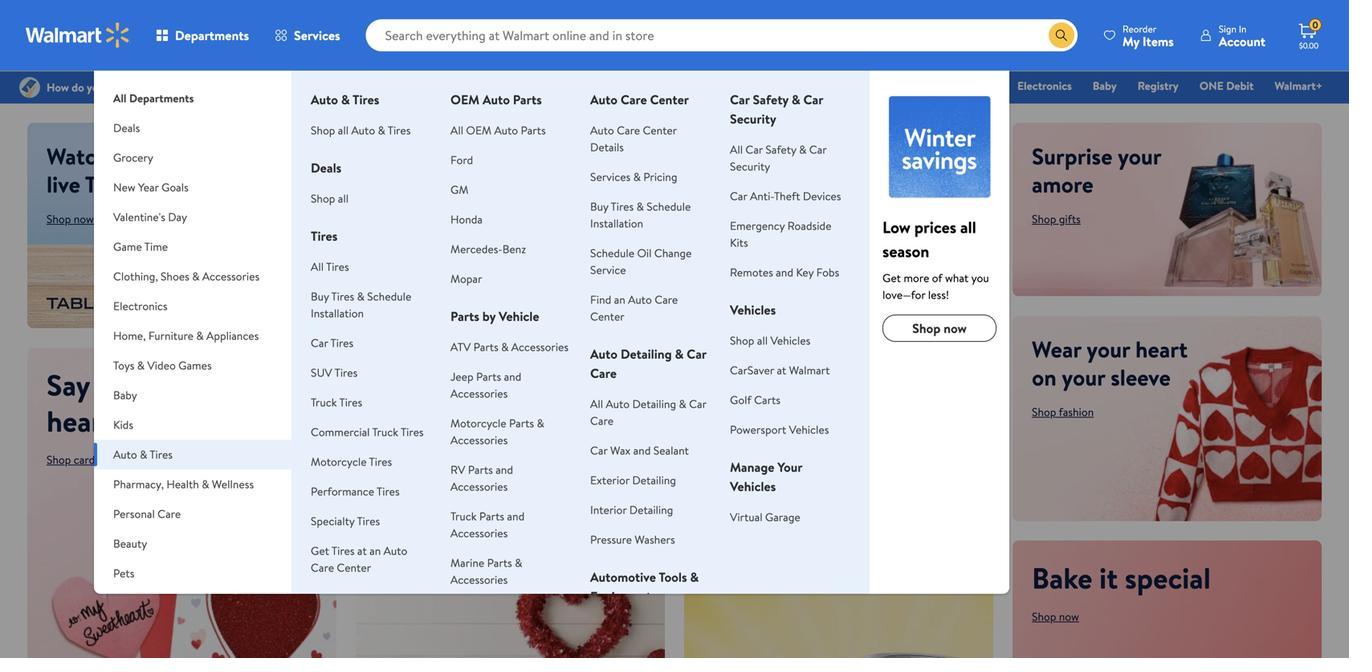 Task type: vqa. For each thing, say whether or not it's contained in the screenshot.
the leftmost 'auto & tires'
yes



Task type: locate. For each thing, give the bounding box(es) containing it.
shop gifts
[[1033, 211, 1081, 227]]

1 vertical spatial at
[[358, 544, 367, 559]]

departments up all departments link
[[175, 27, 249, 44]]

1 vertical spatial an
[[370, 544, 381, 559]]

day
[[714, 78, 733, 94], [168, 209, 187, 225]]

shop gifts link
[[1033, 211, 1081, 227]]

it right bake
[[1100, 559, 1119, 599]]

1 vertical spatial buy
[[311, 289, 329, 305]]

center inside the get tires at an auto care center
[[337, 560, 371, 576]]

accessories for atv parts & accessories
[[512, 340, 569, 355]]

auto inside auto detailing & car care
[[591, 346, 618, 363]]

valentine's day for 'valentine's day' 'dropdown button'
[[113, 209, 187, 225]]

sealant
[[654, 443, 689, 459]]

1 vertical spatial game
[[113, 239, 142, 255]]

motorcycle inside motorcycle parts & accessories
[[451, 416, 507, 432]]

deals up the 'shop all'
[[311, 159, 342, 177]]

pharmacy,
[[113, 477, 164, 493]]

2 vertical spatial shop now link
[[1033, 610, 1080, 625]]

detailing up washers
[[630, 503, 674, 518]]

0 vertical spatial services
[[294, 27, 340, 44]]

car inside auto detailing & car care
[[687, 346, 707, 363]]

center inside find an auto care center
[[591, 309, 625, 325]]

registry
[[1138, 78, 1179, 94]]

it for from
[[97, 365, 115, 405]]

accessories for truck parts and accessories
[[451, 526, 508, 542]]

services for services & pricing
[[591, 169, 631, 185]]

all oem auto parts link
[[451, 123, 546, 138]]

buy for the right buy tires & schedule installation link
[[591, 199, 609, 215]]

electronics inside 'dropdown button'
[[113, 299, 168, 314]]

electronics for electronics 'dropdown button'
[[113, 299, 168, 314]]

safety inside "all car safety & car security"
[[766, 142, 797, 157]]

it inside say it from the heart
[[97, 365, 115, 405]]

1 vertical spatial shop now link
[[883, 315, 997, 342]]

shop up shop all link
[[311, 123, 335, 138]]

accessories for jeep parts and accessories
[[451, 386, 508, 402]]

an down specialty tires
[[370, 544, 381, 559]]

1 vertical spatial motorcycle
[[311, 454, 367, 470]]

up to 60% off
[[704, 519, 841, 550]]

detailing inside auto detailing & car care
[[621, 346, 672, 363]]

pressure
[[591, 532, 632, 548]]

cards
[[74, 452, 100, 468]]

accessories down rv
[[451, 479, 508, 495]]

time for the game time dropdown button
[[144, 239, 168, 255]]

2 vertical spatial truck
[[451, 509, 477, 525]]

all down car safety & car security
[[730, 142, 743, 157]]

1 security from the top
[[730, 110, 777, 128]]

golf
[[730, 393, 752, 408]]

and for truck parts and accessories
[[507, 509, 525, 525]]

truck right commercial
[[372, 425, 399, 440]]

0 vertical spatial baby
[[1093, 78, 1118, 94]]

car wax and sealant
[[591, 443, 689, 459]]

home, furniture & appliances button
[[94, 321, 292, 351]]

1 vertical spatial departments
[[129, 90, 194, 106]]

pets
[[113, 566, 135, 582]]

parts down jeep parts and accessories link
[[509, 416, 534, 432]]

home improvement button
[[94, 589, 292, 619]]

all for love all ways
[[492, 168, 541, 239]]

day for valentine's day link
[[714, 78, 733, 94]]

2 horizontal spatial shop now
[[1033, 610, 1080, 625]]

shop now for watch & record live tv
[[47, 211, 94, 227]]

& inside motorcycle parts & accessories
[[537, 416, 545, 432]]

home inside home improvement dropdown button
[[113, 596, 143, 612]]

care down the schedule oil change service link
[[655, 292, 678, 308]]

personal care
[[113, 507, 181, 522]]

auto & tires up the pharmacy,
[[113, 447, 173, 463]]

baby button
[[94, 381, 292, 411]]

1 horizontal spatial truck
[[372, 425, 399, 440]]

0 vertical spatial heart
[[1136, 334, 1188, 365]]

your up fashion
[[1063, 362, 1106, 393]]

motorcycle
[[451, 416, 507, 432], [311, 454, 367, 470]]

all for car
[[730, 142, 743, 157]]

get down specialty
[[311, 544, 329, 559]]

1 horizontal spatial motorcycle
[[451, 416, 507, 432]]

car up devices
[[810, 142, 827, 157]]

baby inside dropdown button
[[113, 388, 137, 403]]

gm
[[451, 182, 469, 198]]

parts inside rv parts and accessories
[[468, 462, 493, 478]]

0 horizontal spatial motorcycle
[[311, 454, 367, 470]]

deals inside dropdown button
[[113, 120, 140, 136]]

0 horizontal spatial buy tires & schedule installation link
[[311, 289, 412, 321]]

& inside the automotive tools & equipment
[[691, 569, 699, 587]]

0 vertical spatial day
[[714, 78, 733, 94]]

0 vertical spatial valentine's day
[[659, 78, 733, 94]]

1 vertical spatial valentine's day
[[113, 209, 187, 225]]

detailing for auto
[[621, 346, 672, 363]]

detailing
[[621, 346, 672, 363], [633, 397, 677, 412], [633, 473, 677, 489], [630, 503, 674, 518]]

at left walmart
[[777, 363, 787, 378]]

shop now link down less!
[[883, 315, 997, 342]]

fashion
[[909, 78, 947, 94]]

winter prep link
[[747, 77, 820, 94]]

parts up all oem auto parts
[[513, 91, 542, 108]]

parts by vehicle
[[451, 308, 540, 325]]

0 horizontal spatial now
[[74, 211, 94, 227]]

buy tires & schedule installation link up oil
[[591, 199, 691, 231]]

0 horizontal spatial deals
[[113, 120, 140, 136]]

1 horizontal spatial time
[[865, 78, 889, 94]]

gm link
[[451, 182, 469, 198]]

care down health
[[158, 507, 181, 522]]

center inside auto care center details
[[643, 123, 677, 138]]

1 vertical spatial day
[[168, 209, 187, 225]]

parts for jeep parts and accessories
[[477, 369, 502, 385]]

safety left prep
[[753, 91, 789, 108]]

1 horizontal spatial buy tires & schedule installation
[[591, 199, 691, 231]]

pressure washers
[[591, 532, 675, 548]]

truck parts and accessories
[[451, 509, 525, 542]]

search icon image
[[1056, 29, 1069, 42]]

accessories inside jeep parts and accessories
[[451, 386, 508, 402]]

carts
[[755, 393, 781, 408]]

clothing, shoes & accessories
[[113, 269, 260, 284]]

grocery inside grocery & essentials link
[[538, 78, 577, 94]]

0 vertical spatial now
[[74, 211, 94, 227]]

departments up "deals" dropdown button
[[129, 90, 194, 106]]

truck tires link
[[311, 395, 363, 411]]

truck down suv
[[311, 395, 337, 411]]

theft
[[775, 188, 801, 204]]

1 horizontal spatial services
[[591, 169, 631, 185]]

and inside jeep parts and accessories
[[504, 369, 522, 385]]

kids button
[[94, 411, 292, 440]]

shop all vehicles link
[[730, 333, 811, 349]]

0 vertical spatial motorcycle
[[451, 416, 507, 432]]

2 horizontal spatial now
[[1060, 610, 1080, 625]]

buy tires & schedule installation up car tires link
[[311, 289, 412, 321]]

accessories inside motorcycle parts & accessories
[[451, 433, 508, 448]]

1 vertical spatial baby
[[113, 388, 137, 403]]

truck inside the truck parts and accessories
[[451, 509, 477, 525]]

detailing down find an auto care center link
[[621, 346, 672, 363]]

electronics button
[[94, 292, 292, 321]]

security down winter
[[730, 110, 777, 128]]

find an auto care center
[[591, 292, 678, 325]]

details
[[591, 139, 624, 155]]

kids
[[113, 417, 133, 433]]

car inside all auto detailing & car care
[[690, 397, 707, 412]]

2 vertical spatial schedule
[[367, 289, 412, 305]]

oem left deals link
[[451, 91, 480, 108]]

beauty button
[[94, 530, 292, 559]]

valentine's down walmart site-wide search box
[[659, 78, 712, 94]]

1 horizontal spatial home
[[968, 78, 997, 94]]

pressure washers link
[[591, 532, 675, 548]]

0 vertical spatial deals
[[490, 78, 517, 94]]

washers
[[635, 532, 675, 548]]

all up benz
[[492, 168, 541, 239]]

and right wax
[[634, 443, 651, 459]]

1 horizontal spatial now
[[944, 320, 967, 337]]

parts inside marine parts & accessories
[[487, 556, 512, 571]]

now down bake
[[1060, 610, 1080, 625]]

parts inside motorcycle parts & accessories
[[509, 416, 534, 432]]

accessories inside rv parts and accessories
[[451, 479, 508, 495]]

and down motorcycle parts & accessories
[[496, 462, 513, 478]]

0 horizontal spatial heart
[[47, 401, 114, 442]]

shop now down live at top
[[47, 211, 94, 227]]

parts for truck parts and accessories
[[480, 509, 505, 525]]

accessories inside marine parts & accessories
[[451, 573, 508, 588]]

shop down less!
[[913, 320, 941, 337]]

Walmart Site-Wide search field
[[366, 19, 1078, 51]]

personal
[[113, 507, 155, 522]]

0 horizontal spatial valentine's day
[[113, 209, 187, 225]]

day inside 'dropdown button'
[[168, 209, 187, 225]]

2 vertical spatial now
[[1060, 610, 1080, 625]]

auto inside auto & tires 'dropdown button'
[[113, 447, 137, 463]]

care inside the get tires at an auto care center
[[311, 560, 334, 576]]

1 vertical spatial buy tires & schedule installation
[[311, 289, 412, 321]]

auto & tires inside auto & tires 'dropdown button'
[[113, 447, 173, 463]]

auto detailing & car care
[[591, 346, 707, 382]]

1 vertical spatial auto & tires
[[113, 447, 173, 463]]

1 horizontal spatial at
[[777, 363, 787, 378]]

1 horizontal spatial baby
[[1093, 78, 1118, 94]]

1 vertical spatial schedule
[[591, 245, 635, 261]]

home inside home link
[[968, 78, 997, 94]]

and down the atv parts & accessories
[[504, 369, 522, 385]]

installation up car tires
[[311, 306, 364, 321]]

motorcycle down jeep parts and accessories
[[451, 416, 507, 432]]

vehicles up shop all vehicles link
[[730, 301, 776, 319]]

care up details at the top left
[[617, 123, 641, 138]]

deals down all departments
[[113, 120, 140, 136]]

shop now link down live at top
[[47, 211, 94, 227]]

change
[[655, 245, 692, 261]]

and inside the truck parts and accessories
[[507, 509, 525, 525]]

get tires at an auto care center link
[[311, 544, 408, 576]]

and inside rv parts and accessories
[[496, 462, 513, 478]]

car left wax
[[591, 443, 608, 459]]

care up auto care center details link
[[621, 91, 647, 108]]

car up suv
[[311, 335, 328, 351]]

care inside auto detailing & car care
[[591, 365, 617, 382]]

game inside dropdown button
[[113, 239, 142, 255]]

parts for marine parts & accessories
[[487, 556, 512, 571]]

improvement
[[146, 596, 211, 612]]

1 horizontal spatial shop now link
[[883, 315, 997, 342]]

home down pets
[[113, 596, 143, 612]]

1 vertical spatial electronics
[[113, 299, 168, 314]]

valentine's day down new year goals at left
[[113, 209, 187, 225]]

1 vertical spatial services
[[591, 169, 631, 185]]

0 vertical spatial security
[[730, 110, 777, 128]]

all car safety & car security link
[[730, 142, 827, 174]]

valentine's inside 'dropdown button'
[[113, 209, 165, 225]]

motorcycle parts & accessories
[[451, 416, 545, 448]]

accessories down jeep on the left of the page
[[451, 386, 508, 402]]

1 vertical spatial grocery
[[113, 150, 153, 166]]

0 horizontal spatial installation
[[311, 306, 364, 321]]

0 horizontal spatial shop now
[[47, 211, 94, 227]]

electronics down clothing,
[[113, 299, 168, 314]]

game time up clothing,
[[113, 239, 168, 255]]

parts right rv
[[468, 462, 493, 478]]

deals up all oem auto parts link
[[490, 78, 517, 94]]

accessories up marine
[[451, 526, 508, 542]]

baby down toys
[[113, 388, 137, 403]]

0 horizontal spatial auto & tires
[[113, 447, 173, 463]]

0 vertical spatial valentine's
[[659, 78, 712, 94]]

0 horizontal spatial day
[[168, 209, 187, 225]]

game time for the game time dropdown button
[[113, 239, 168, 255]]

all up carsaver
[[758, 333, 768, 349]]

and down rv parts and accessories
[[507, 509, 525, 525]]

walmart image
[[26, 22, 130, 48]]

off
[[811, 519, 841, 550]]

buy tires & schedule installation up oil
[[591, 199, 691, 231]]

car left golf
[[690, 397, 707, 412]]

0 vertical spatial shop now
[[47, 211, 94, 227]]

truck for tires
[[311, 395, 337, 411]]

grocery right deals link
[[538, 78, 577, 94]]

now
[[74, 211, 94, 227], [944, 320, 967, 337], [1060, 610, 1080, 625]]

1 horizontal spatial grocery
[[538, 78, 577, 94]]

1 vertical spatial game time
[[113, 239, 168, 255]]

parts for atv parts & accessories
[[474, 340, 499, 355]]

baby inside baby link
[[1093, 78, 1118, 94]]

safety down car safety & car security
[[766, 142, 797, 157]]

personal care button
[[94, 500, 292, 530]]

center down auto care center
[[643, 123, 677, 138]]

60%
[[764, 519, 806, 550]]

game time inside dropdown button
[[113, 239, 168, 255]]

2 horizontal spatial truck
[[451, 509, 477, 525]]

furniture
[[149, 328, 194, 344]]

0 vertical spatial grocery
[[538, 78, 577, 94]]

care inside auto care center details
[[617, 123, 641, 138]]

day left winter
[[714, 78, 733, 94]]

departments inside dropdown button
[[175, 27, 249, 44]]

special
[[1126, 559, 1212, 599]]

interior detailing link
[[591, 503, 674, 518]]

tires
[[353, 91, 380, 108], [388, 123, 411, 138], [611, 199, 634, 215], [311, 227, 338, 245], [326, 259, 349, 275], [332, 289, 355, 305], [331, 335, 354, 351], [335, 365, 358, 381], [340, 395, 363, 411], [401, 425, 424, 440], [150, 447, 173, 463], [369, 454, 392, 470], [377, 484, 400, 500], [357, 514, 380, 530], [332, 544, 355, 559]]

valentine's day inside 'dropdown button'
[[113, 209, 187, 225]]

care up wax
[[591, 413, 614, 429]]

1 horizontal spatial electronics
[[1018, 78, 1073, 94]]

0 horizontal spatial services
[[294, 27, 340, 44]]

all for auto
[[591, 397, 604, 412]]

1 vertical spatial shop now
[[913, 320, 967, 337]]

1 horizontal spatial shop now
[[913, 320, 967, 337]]

virtual garage link
[[730, 510, 801, 526]]

services for services
[[294, 27, 340, 44]]

0 horizontal spatial time
[[144, 239, 168, 255]]

game time right prep
[[834, 78, 889, 94]]

installation for bottom buy tires & schedule installation link
[[311, 306, 364, 321]]

2 vertical spatial deals
[[311, 159, 342, 177]]

you
[[972, 270, 990, 286]]

now for bake it special
[[1060, 610, 1080, 625]]

2 horizontal spatial deals
[[490, 78, 517, 94]]

buy tires & schedule installation link
[[591, 199, 691, 231], [311, 289, 412, 321]]

game right prep
[[834, 78, 862, 94]]

center down specialty tires link
[[337, 560, 371, 576]]

grocery inside grocery dropdown button
[[113, 150, 153, 166]]

your right the surprise
[[1119, 141, 1162, 172]]

automotive
[[591, 569, 656, 587]]

1 horizontal spatial installation
[[591, 216, 644, 231]]

grocery
[[538, 78, 577, 94], [113, 150, 153, 166]]

1 horizontal spatial game
[[834, 78, 862, 94]]

1 horizontal spatial get
[[883, 270, 902, 286]]

your inside surprise your amore
[[1119, 141, 1162, 172]]

oil
[[638, 245, 652, 261]]

1 vertical spatial it
[[1100, 559, 1119, 599]]

car left carsaver
[[687, 346, 707, 363]]

all inside all auto detailing & car care
[[591, 397, 604, 412]]

2 security from the top
[[730, 159, 771, 174]]

auto inside all auto detailing & car care
[[606, 397, 630, 412]]

shop down bake
[[1033, 610, 1057, 625]]

marine parts & accessories link
[[451, 556, 523, 588]]

detailing for exterior
[[633, 473, 677, 489]]

bake
[[1033, 559, 1093, 599]]

now down less!
[[944, 320, 967, 337]]

shop left fashion
[[1033, 405, 1057, 420]]

game time
[[834, 78, 889, 94], [113, 239, 168, 255]]

1 horizontal spatial an
[[614, 292, 626, 308]]

game up clothing,
[[113, 239, 142, 255]]

motorcycle parts & accessories link
[[451, 416, 545, 448]]

all inside "all car safety & car security"
[[730, 142, 743, 157]]

1 horizontal spatial buy
[[591, 199, 609, 215]]

pharmacy, health & wellness button
[[94, 470, 292, 500]]

1 horizontal spatial it
[[1100, 559, 1119, 599]]

heart inside say it from the heart
[[47, 401, 114, 442]]

accessories inside the truck parts and accessories
[[451, 526, 508, 542]]

in
[[1240, 22, 1247, 36]]

accessories
[[202, 269, 260, 284], [512, 340, 569, 355], [451, 386, 508, 402], [451, 433, 508, 448], [451, 479, 508, 495], [451, 526, 508, 542], [451, 573, 508, 588]]

tires inside the get tires at an auto care center
[[332, 544, 355, 559]]

1 horizontal spatial valentine's
[[659, 78, 712, 94]]

mercedes-benz
[[451, 241, 526, 257]]

valentine's day link
[[651, 77, 741, 94]]

motorcycle down commercial
[[311, 454, 367, 470]]

parts inside jeep parts and accessories
[[477, 369, 502, 385]]

1 horizontal spatial schedule
[[591, 245, 635, 261]]

time up shoes
[[144, 239, 168, 255]]

get up love—for
[[883, 270, 902, 286]]

buy tires & schedule installation link up car tires link
[[311, 289, 412, 321]]

truck down the 'rv parts and accessories' link
[[451, 509, 477, 525]]

shop now down bake
[[1033, 610, 1080, 625]]

truck for parts by vehicle
[[451, 509, 477, 525]]

1 vertical spatial time
[[144, 239, 168, 255]]

accessories for rv parts and accessories
[[451, 479, 508, 495]]

& inside watch & record live tv
[[114, 141, 129, 172]]

your for wear
[[1087, 334, 1131, 365]]

shop now link down bake
[[1033, 610, 1080, 625]]

& inside car safety & car security
[[792, 91, 801, 108]]

interior detailing
[[591, 503, 674, 518]]

care down specialty
[[311, 560, 334, 576]]

0 vertical spatial departments
[[175, 27, 249, 44]]

0 horizontal spatial buy tires & schedule installation
[[311, 289, 412, 321]]

center down find
[[591, 309, 625, 325]]

accessories up rv
[[451, 433, 508, 448]]

installation up oil
[[591, 216, 644, 231]]

security inside car safety & car security
[[730, 110, 777, 128]]

all right the prices
[[961, 216, 977, 239]]

0 horizontal spatial game
[[113, 239, 142, 255]]

0 vertical spatial shop now link
[[47, 211, 94, 227]]

vehicle
[[499, 308, 540, 325]]

0 vertical spatial it
[[97, 365, 115, 405]]

car anti-theft devices
[[730, 188, 842, 204]]

1 horizontal spatial auto & tires
[[311, 91, 380, 108]]

services inside dropdown button
[[294, 27, 340, 44]]

0 vertical spatial electronics
[[1018, 78, 1073, 94]]

shop now down less!
[[913, 320, 967, 337]]

1 vertical spatial safety
[[766, 142, 797, 157]]

0 horizontal spatial it
[[97, 365, 115, 405]]

an inside find an auto care center
[[614, 292, 626, 308]]

detailing down car wax and sealant link
[[633, 473, 677, 489]]

all up all tires "link"
[[338, 191, 349, 207]]

0 vertical spatial safety
[[753, 91, 789, 108]]

0 horizontal spatial at
[[358, 544, 367, 559]]

1 vertical spatial valentine's
[[113, 209, 165, 225]]

valentine's for 'valentine's day' 'dropdown button'
[[113, 209, 165, 225]]

parts inside the truck parts and accessories
[[480, 509, 505, 525]]

an inside the get tires at an auto care center
[[370, 544, 381, 559]]

accessories down the game time dropdown button
[[202, 269, 260, 284]]

1 vertical spatial deals
[[113, 120, 140, 136]]

day down goals
[[168, 209, 187, 225]]

parts right jeep on the left of the page
[[477, 369, 502, 385]]

0 horizontal spatial grocery
[[113, 150, 153, 166]]

1 horizontal spatial valentine's day
[[659, 78, 733, 94]]

new year goals
[[113, 180, 189, 195]]

baby left the registry 'link'
[[1093, 78, 1118, 94]]

0 vertical spatial game
[[834, 78, 862, 94]]

cupid's calling—party on!
[[375, 519, 623, 550]]

auto inside auto care center details
[[591, 123, 615, 138]]

accessories inside dropdown button
[[202, 269, 260, 284]]

time inside dropdown button
[[144, 239, 168, 255]]

electronics down search icon
[[1018, 78, 1073, 94]]

0 horizontal spatial electronics
[[113, 299, 168, 314]]

mopar link
[[451, 271, 482, 287]]

virtual
[[730, 510, 763, 526]]

game for the game time dropdown button
[[113, 239, 142, 255]]

car wax and sealant link
[[591, 443, 689, 459]]

electronics for 'electronics' link
[[1018, 78, 1073, 94]]

0 vertical spatial buy tires & schedule installation
[[591, 199, 691, 231]]

detailing for interior
[[630, 503, 674, 518]]

care up all auto detailing & car care link on the bottom of page
[[591, 365, 617, 382]]

golf carts link
[[730, 393, 781, 408]]

1 vertical spatial heart
[[47, 401, 114, 442]]

0 horizontal spatial buy
[[311, 289, 329, 305]]



Task type: describe. For each thing, give the bounding box(es) containing it.
accessories for marine parts & accessories
[[451, 573, 508, 588]]

devices
[[803, 188, 842, 204]]

what
[[946, 270, 969, 286]]

manage your vehicles
[[730, 459, 803, 496]]

virtual garage
[[730, 510, 801, 526]]

ford link
[[451, 152, 473, 168]]

pricing
[[644, 169, 678, 185]]

care inside dropdown button
[[158, 507, 181, 522]]

sponsored
[[293, 327, 337, 340]]

deals for deals link
[[490, 78, 517, 94]]

home link
[[960, 77, 1004, 94]]

wax
[[611, 443, 631, 459]]

walmart
[[790, 363, 830, 378]]

rv parts and accessories
[[451, 462, 513, 495]]

schedule oil change service link
[[591, 245, 692, 278]]

tools
[[659, 569, 687, 587]]

remotes
[[730, 265, 774, 280]]

car left anti-
[[730, 188, 748, 204]]

wear your heart on your sleeve
[[1033, 334, 1188, 393]]

parts down oem auto parts
[[521, 123, 546, 138]]

season
[[883, 240, 930, 263]]

rv
[[451, 462, 466, 478]]

sleeve
[[1111, 362, 1171, 393]]

shop all
[[311, 191, 349, 207]]

atv parts & accessories link
[[451, 340, 569, 355]]

account
[[1220, 33, 1266, 50]]

appliances
[[207, 328, 259, 344]]

your
[[778, 459, 803, 477]]

by
[[483, 308, 496, 325]]

car safety & car security
[[730, 91, 824, 128]]

prep
[[790, 78, 813, 94]]

live
[[47, 169, 80, 200]]

& inside "all car safety & car security"
[[800, 142, 807, 157]]

wellness
[[212, 477, 254, 493]]

accessories for motorcycle parts & accessories
[[451, 433, 508, 448]]

motorcycle for motorcycle tires
[[311, 454, 367, 470]]

car right winter
[[804, 91, 824, 108]]

suv
[[311, 365, 332, 381]]

emergency roadside kits
[[730, 218, 832, 251]]

grocery & essentials link
[[531, 77, 645, 94]]

honda
[[451, 212, 483, 227]]

shop down cupid's on the bottom of the page
[[375, 561, 400, 577]]

all up watch & record live tv
[[113, 90, 127, 106]]

vehicles up carsaver at walmart "link"
[[771, 333, 811, 349]]

walmart+ link
[[1268, 77, 1331, 94]]

suv tires link
[[311, 365, 358, 381]]

1 vertical spatial now
[[944, 320, 967, 337]]

shop left gifts at top
[[1033, 211, 1057, 227]]

care inside all auto detailing & car care
[[591, 413, 614, 429]]

sign in account
[[1220, 22, 1266, 50]]

games
[[179, 358, 212, 374]]

tires inside 'dropdown button'
[[150, 447, 173, 463]]

car anti-theft devices link
[[730, 188, 842, 204]]

motorcycle for motorcycle parts & accessories
[[451, 416, 507, 432]]

all auto detailing & car care link
[[591, 397, 707, 429]]

baby for the baby dropdown button
[[113, 388, 137, 403]]

beauty
[[113, 536, 147, 552]]

at inside the get tires at an auto care center
[[358, 544, 367, 559]]

and left key
[[776, 265, 794, 280]]

vehicles up your
[[790, 422, 830, 438]]

all for shop all auto & tires
[[338, 123, 349, 138]]

safety inside car safety & car security
[[753, 91, 789, 108]]

equipment
[[591, 588, 652, 606]]

carsaver
[[730, 363, 775, 378]]

video
[[147, 358, 176, 374]]

& inside all auto detailing & car care
[[679, 397, 687, 412]]

1 horizontal spatial buy tires & schedule installation link
[[591, 199, 691, 231]]

services & pricing
[[591, 169, 678, 185]]

shop left cards
[[47, 452, 71, 468]]

one debit
[[1200, 78, 1255, 94]]

car down car safety & car security
[[746, 142, 763, 157]]

shop now for bake it special
[[1033, 610, 1080, 625]]

my
[[1123, 33, 1140, 50]]

schedule inside schedule oil change service
[[591, 245, 635, 261]]

parts for motorcycle parts & accessories
[[509, 416, 534, 432]]

now for watch & record live tv
[[74, 211, 94, 227]]

baby for baby link
[[1093, 78, 1118, 94]]

commercial
[[311, 425, 370, 440]]

car left winter
[[730, 91, 750, 108]]

home, furniture & appliances
[[113, 328, 259, 344]]

your for surprise
[[1119, 141, 1162, 172]]

vehicles inside manage your vehicles
[[730, 478, 776, 496]]

valentine's for valentine's day link
[[659, 78, 712, 94]]

heart inside wear your heart on your sleeve
[[1136, 334, 1188, 365]]

clothing, shoes & accessories button
[[94, 262, 292, 292]]

auto & tires button
[[94, 440, 292, 470]]

game time link
[[827, 77, 896, 94]]

all for oem
[[451, 123, 464, 138]]

accessories for clothing, shoes & accessories
[[202, 269, 260, 284]]

parts for rv parts and accessories
[[468, 462, 493, 478]]

installation for the right buy tires & schedule installation link
[[591, 216, 644, 231]]

carsaver at walmart
[[730, 363, 830, 378]]

deals for "deals" dropdown button
[[113, 120, 140, 136]]

bake it special
[[1033, 559, 1212, 599]]

and for jeep parts and accessories
[[504, 369, 522, 385]]

up
[[704, 519, 732, 550]]

1 horizontal spatial deals
[[311, 159, 342, 177]]

buy for bottom buy tires & schedule installation link
[[311, 289, 329, 305]]

grocery for grocery
[[113, 150, 153, 166]]

it for special
[[1100, 559, 1119, 599]]

shop decorations link
[[375, 561, 460, 577]]

shop up carsaver
[[730, 333, 755, 349]]

grocery for grocery & essentials
[[538, 78, 577, 94]]

roadside
[[788, 218, 832, 234]]

parts left by
[[451, 308, 480, 325]]

mercedes-
[[451, 241, 503, 257]]

& inside dropdown button
[[192, 269, 200, 284]]

items
[[1143, 33, 1175, 50]]

1 vertical spatial buy tires & schedule installation link
[[311, 289, 412, 321]]

remotes and key fobs link
[[730, 265, 840, 280]]

all for shop all
[[338, 191, 349, 207]]

& inside auto detailing & car care
[[675, 346, 684, 363]]

all car safety & car security
[[730, 142, 827, 174]]

1 vertical spatial truck
[[372, 425, 399, 440]]

detailing inside all auto detailing & car care
[[633, 397, 677, 412]]

find
[[591, 292, 612, 308]]

performance tires
[[311, 484, 400, 500]]

day for 'valentine's day' 'dropdown button'
[[168, 209, 187, 225]]

game time button
[[94, 232, 292, 262]]

0 vertical spatial oem
[[451, 91, 480, 108]]

all for shop all vehicles
[[758, 333, 768, 349]]

game time for game time link
[[834, 78, 889, 94]]

toys
[[113, 358, 135, 374]]

1 vertical spatial oem
[[466, 123, 492, 138]]

game for game time link
[[834, 78, 862, 94]]

& inside 'dropdown button'
[[140, 447, 147, 463]]

valentine's day for valentine's day link
[[659, 78, 733, 94]]

surprise
[[1033, 141, 1113, 172]]

jeep parts and accessories
[[451, 369, 522, 402]]

all inside low prices all season get more of what you love—for less!
[[961, 216, 977, 239]]

all up sponsored
[[311, 259, 324, 275]]

& inside marine parts & accessories
[[515, 556, 523, 571]]

and for car wax and sealant
[[634, 443, 651, 459]]

service
[[591, 262, 626, 278]]

one
[[1200, 78, 1224, 94]]

auto inside find an auto care center
[[628, 292, 652, 308]]

home for home improvement
[[113, 596, 143, 612]]

get inside low prices all season get more of what you love—for less!
[[883, 270, 902, 286]]

auto inside the get tires at an auto care center
[[384, 544, 408, 559]]

shop now link for bake it special
[[1033, 610, 1080, 625]]

year
[[138, 180, 159, 195]]

mopar
[[451, 271, 482, 287]]

carsaver at walmart link
[[730, 363, 830, 378]]

commercial truck tires
[[311, 425, 424, 440]]

shop down live at top
[[47, 211, 71, 227]]

powersport vehicles
[[730, 422, 830, 438]]

watch & record live tv
[[47, 141, 199, 200]]

auto & tires image
[[883, 90, 997, 204]]

shop up all tires "link"
[[311, 191, 335, 207]]

electronics link
[[1011, 77, 1080, 94]]

and for rv parts and accessories
[[496, 462, 513, 478]]

home for home
[[968, 78, 997, 94]]

decorations
[[402, 561, 460, 577]]

auto care center
[[591, 91, 689, 108]]

schedule for the right buy tires & schedule installation link
[[647, 199, 691, 215]]

0 vertical spatial at
[[777, 363, 787, 378]]

get inside the get tires at an auto care center
[[311, 544, 329, 559]]

shop now link for watch & record live tv
[[47, 211, 94, 227]]

amore
[[1033, 169, 1094, 200]]

registry link
[[1131, 77, 1187, 94]]

honda link
[[451, 212, 483, 227]]

center up auto care center details link
[[651, 91, 689, 108]]

the
[[191, 365, 233, 405]]

care inside find an auto care center
[[655, 292, 678, 308]]

schedule for bottom buy tires & schedule installation link
[[367, 289, 412, 305]]

ford
[[451, 152, 473, 168]]

Search search field
[[366, 19, 1078, 51]]

time for game time link
[[865, 78, 889, 94]]

security inside "all car safety & car security"
[[730, 159, 771, 174]]



